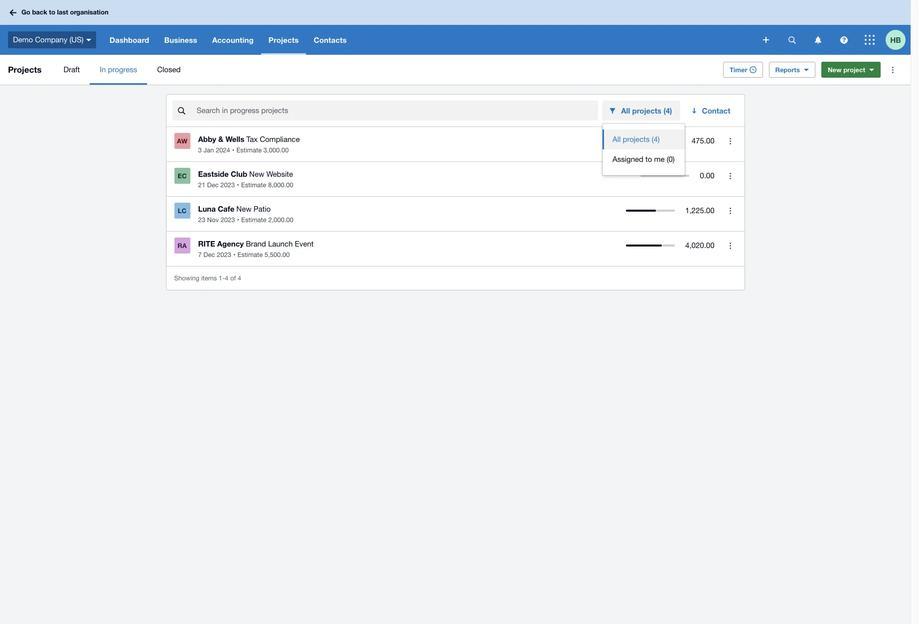 Task type: locate. For each thing, give the bounding box(es) containing it.
svg image inside go back to last organisation link
[[9, 9, 16, 16]]

contacts
[[314, 35, 347, 44]]

2023 down the cafe
[[221, 216, 235, 224]]

1-
[[219, 274, 225, 282]]

0 horizontal spatial 4
[[225, 274, 228, 282]]

last
[[57, 8, 68, 16]]

0 horizontal spatial to
[[49, 8, 55, 16]]

all inside button
[[613, 135, 621, 144]]

projects down demo
[[8, 64, 42, 75]]

all projects (4) button
[[603, 130, 685, 150]]

all projects (4)
[[621, 106, 672, 115], [613, 135, 660, 144]]

launch
[[268, 240, 293, 248]]

0 horizontal spatial svg image
[[788, 36, 796, 44]]

luna
[[198, 204, 216, 213]]

projects for all projects (4) popup button
[[632, 106, 662, 115]]

tax
[[246, 135, 258, 144]]

group
[[603, 124, 685, 175]]

agency
[[217, 239, 244, 248]]

0 vertical spatial all
[[621, 106, 630, 115]]

Search in progress projects search field
[[196, 101, 598, 120]]

• right 2024
[[232, 147, 234, 154]]

0 vertical spatial all projects (4)
[[621, 106, 672, 115]]

new
[[828, 66, 842, 74], [249, 170, 264, 178], [236, 205, 252, 213]]

0 vertical spatial (4)
[[664, 106, 672, 115]]

hb button
[[886, 25, 911, 55]]

1 vertical spatial dec
[[204, 251, 215, 259]]

projects
[[269, 35, 299, 44], [8, 64, 42, 75]]

0 vertical spatial 2023
[[220, 181, 235, 189]]

2 vertical spatial new
[[236, 205, 252, 213]]

0 vertical spatial more options image
[[721, 131, 740, 151]]

1 horizontal spatial to
[[646, 155, 652, 164]]

navigation
[[102, 25, 756, 55]]

new right club
[[249, 170, 264, 178]]

group containing all projects (4)
[[603, 124, 685, 175]]

(4) up me
[[652, 135, 660, 144]]

items
[[201, 274, 217, 282]]

more options image down 'hb'
[[883, 60, 903, 80]]

1,225.00
[[685, 206, 715, 215]]

(4)
[[664, 106, 672, 115], [652, 135, 660, 144]]

to left me
[[646, 155, 652, 164]]

(us)
[[69, 35, 84, 44]]

assigned
[[613, 155, 644, 164]]

all projects (4) up assigned to me (0)
[[613, 135, 660, 144]]

more options image
[[883, 60, 903, 80], [721, 166, 740, 186], [721, 201, 740, 221]]

showing items 1-4 of 4
[[174, 274, 241, 282]]

more options image
[[721, 131, 740, 151], [721, 236, 740, 256]]

estimate down patio
[[241, 216, 266, 224]]

0 horizontal spatial (4)
[[652, 135, 660, 144]]

contact button
[[684, 101, 739, 121]]

1 vertical spatial 2023
[[221, 216, 235, 224]]

2023 inside rite agency brand launch event 7 dec 2023 • estimate 5,500.00
[[217, 251, 231, 259]]

2023 down club
[[220, 181, 235, 189]]

dec right the 21
[[207, 181, 219, 189]]

abby & wells tax compliance 3 jan 2024 • estimate 3,000.00
[[198, 135, 300, 154]]

2023 inside eastside club new website 21 dec 2023 • estimate 8,000.00
[[220, 181, 235, 189]]

dec inside eastside club new website 21 dec 2023 • estimate 8,000.00
[[207, 181, 219, 189]]

navigation containing dashboard
[[102, 25, 756, 55]]

in progress link
[[90, 55, 147, 85]]

1 horizontal spatial svg image
[[815, 36, 821, 44]]

7
[[198, 251, 202, 259]]

• inside luna cafe new patio 23 nov 2023 • estimate 2,000.00
[[237, 216, 239, 224]]

more options image right 475.00
[[721, 131, 740, 151]]

estimate down tax
[[236, 147, 262, 154]]

(4) for all projects (4) popup button
[[664, 106, 672, 115]]

list box
[[603, 124, 685, 175]]

projects left the contacts popup button
[[269, 35, 299, 44]]

estimate down 'brand' on the top of the page
[[238, 251, 263, 259]]

1 vertical spatial all
[[613, 135, 621, 144]]

2023 inside luna cafe new patio 23 nov 2023 • estimate 2,000.00
[[221, 216, 235, 224]]

projects inside popup button
[[632, 106, 662, 115]]

in
[[100, 65, 106, 74]]

project
[[844, 66, 865, 74]]

dec right "7"
[[204, 251, 215, 259]]

2 horizontal spatial svg image
[[840, 36, 848, 44]]

1 vertical spatial to
[[646, 155, 652, 164]]

ec
[[178, 172, 187, 180]]

all up all projects (4) button
[[621, 106, 630, 115]]

projects inside button
[[623, 135, 650, 144]]

event
[[295, 240, 314, 248]]

&
[[218, 135, 223, 144]]

2 vertical spatial more options image
[[721, 201, 740, 221]]

3,000.00
[[263, 147, 289, 154]]

banner
[[0, 0, 911, 55]]

estimate down club
[[241, 181, 266, 189]]

2 4 from the left
[[238, 274, 241, 282]]

0 vertical spatial dec
[[207, 181, 219, 189]]

all projects (4) up all projects (4) button
[[621, 106, 672, 115]]

new inside eastside club new website 21 dec 2023 • estimate 8,000.00
[[249, 170, 264, 178]]

cafe
[[218, 204, 234, 213]]

2 vertical spatial 2023
[[217, 251, 231, 259]]

svg image inside demo company (us) popup button
[[86, 39, 91, 41]]

business button
[[157, 25, 205, 55]]

timer button
[[723, 62, 763, 78]]

more options image right 1,225.00
[[721, 201, 740, 221]]

svg image right (us)
[[86, 39, 91, 41]]

4 left of
[[225, 274, 228, 282]]

• up agency
[[237, 216, 239, 224]]

abby
[[198, 135, 216, 144]]

new inside luna cafe new patio 23 nov 2023 • estimate 2,000.00
[[236, 205, 252, 213]]

all projects (4) inside button
[[613, 135, 660, 144]]

1 4 from the left
[[225, 274, 228, 282]]

projects up all projects (4) button
[[632, 106, 662, 115]]

1 horizontal spatial (4)
[[664, 106, 672, 115]]

1 vertical spatial more options image
[[721, 166, 740, 186]]

all projects (4) for all projects (4) button
[[613, 135, 660, 144]]

0 horizontal spatial projects
[[8, 64, 42, 75]]

svg image
[[9, 9, 16, 16], [865, 35, 875, 45], [763, 37, 769, 43], [86, 39, 91, 41]]

dec
[[207, 181, 219, 189], [204, 251, 215, 259]]

2023 down agency
[[217, 251, 231, 259]]

to
[[49, 8, 55, 16], [646, 155, 652, 164]]

2 more options image from the top
[[721, 236, 740, 256]]

to left last
[[49, 8, 55, 16]]

more options image for cafe
[[721, 201, 740, 221]]

go back to last organisation
[[21, 8, 108, 16]]

business
[[164, 35, 197, 44]]

•
[[232, 147, 234, 154], [237, 181, 239, 189], [237, 216, 239, 224], [233, 251, 236, 259]]

new right the cafe
[[236, 205, 252, 213]]

more options image for club
[[721, 166, 740, 186]]

projects
[[632, 106, 662, 115], [623, 135, 650, 144]]

8,000.00
[[268, 181, 293, 189]]

all up assigned
[[613, 135, 621, 144]]

more options image right 0.00 at the right of the page
[[721, 166, 740, 186]]

estimate inside eastside club new website 21 dec 2023 • estimate 8,000.00
[[241, 181, 266, 189]]

(4) inside all projects (4) popup button
[[664, 106, 672, 115]]

0 vertical spatial new
[[828, 66, 842, 74]]

• down club
[[237, 181, 239, 189]]

5,500.00
[[265, 251, 290, 259]]

2,000.00
[[268, 216, 294, 224]]

estimate inside the abby & wells tax compliance 3 jan 2024 • estimate 3,000.00
[[236, 147, 262, 154]]

4 right of
[[238, 274, 241, 282]]

0 vertical spatial projects
[[632, 106, 662, 115]]

1 vertical spatial more options image
[[721, 236, 740, 256]]

more options image right 4,020.00
[[721, 236, 740, 256]]

1 more options image from the top
[[721, 131, 740, 151]]

svg image left go
[[9, 9, 16, 16]]

all projects (4) for all projects (4) popup button
[[621, 106, 672, 115]]

go
[[21, 8, 30, 16]]

1 vertical spatial (4)
[[652, 135, 660, 144]]

3 svg image from the left
[[840, 36, 848, 44]]

4
[[225, 274, 228, 282], [238, 274, 241, 282]]

wells
[[226, 135, 244, 144]]

estimate inside rite agency brand launch event 7 dec 2023 • estimate 5,500.00
[[238, 251, 263, 259]]

1 vertical spatial all projects (4)
[[613, 135, 660, 144]]

in progress
[[100, 65, 137, 74]]

0 vertical spatial projects
[[269, 35, 299, 44]]

svg image up reports popup button
[[763, 37, 769, 43]]

all inside popup button
[[621, 106, 630, 115]]

new left project
[[828, 66, 842, 74]]

demo
[[13, 35, 33, 44]]

(4) up all projects (4) button
[[664, 106, 672, 115]]

projects up assigned to me (0)
[[623, 135, 650, 144]]

1 vertical spatial projects
[[623, 135, 650, 144]]

• inside the abby & wells tax compliance 3 jan 2024 • estimate 3,000.00
[[232, 147, 234, 154]]

all projects (4) inside popup button
[[621, 106, 672, 115]]

aw
[[177, 137, 187, 145]]

contact
[[702, 106, 731, 115]]

1 horizontal spatial all
[[621, 106, 630, 115]]

svg image
[[788, 36, 796, 44], [815, 36, 821, 44], [840, 36, 848, 44]]

all
[[621, 106, 630, 115], [613, 135, 621, 144]]

23
[[198, 216, 205, 224]]

• down agency
[[233, 251, 236, 259]]

luna cafe new patio 23 nov 2023 • estimate 2,000.00
[[198, 204, 294, 224]]

(4) inside all projects (4) button
[[652, 135, 660, 144]]

back
[[32, 8, 47, 16]]

• inside rite agency brand launch event 7 dec 2023 • estimate 5,500.00
[[233, 251, 236, 259]]

organisation
[[70, 8, 108, 16]]

1 vertical spatial new
[[249, 170, 264, 178]]

1 horizontal spatial projects
[[269, 35, 299, 44]]

estimate
[[236, 147, 262, 154], [241, 181, 266, 189], [241, 216, 266, 224], [238, 251, 263, 259]]

assigned to me (0)
[[613, 155, 675, 164]]

rite agency brand launch event 7 dec 2023 • estimate 5,500.00
[[198, 239, 314, 259]]

1 horizontal spatial 4
[[238, 274, 241, 282]]

0 horizontal spatial all
[[613, 135, 621, 144]]



Task type: describe. For each thing, give the bounding box(es) containing it.
dashboard link
[[102, 25, 157, 55]]

new project button
[[821, 62, 881, 78]]

projects inside popup button
[[269, 35, 299, 44]]

eastside club new website 21 dec 2023 • estimate 8,000.00
[[198, 169, 293, 189]]

closed link
[[147, 55, 191, 85]]

more options image for brand
[[721, 236, 740, 256]]

reports
[[775, 66, 800, 74]]

0.00
[[700, 171, 715, 180]]

(4) for all projects (4) button
[[652, 135, 660, 144]]

hb
[[890, 35, 901, 44]]

me
[[654, 155, 665, 164]]

patio
[[254, 205, 271, 213]]

2024
[[216, 147, 230, 154]]

new project
[[828, 66, 865, 74]]

4,020.00
[[685, 241, 715, 250]]

2 svg image from the left
[[815, 36, 821, 44]]

projects for all projects (4) button
[[623, 135, 650, 144]]

navigation inside banner
[[102, 25, 756, 55]]

projects button
[[261, 25, 306, 55]]

estimate inside luna cafe new patio 23 nov 2023 • estimate 2,000.00
[[241, 216, 266, 224]]

all projects (4) button
[[602, 101, 680, 121]]

website
[[266, 170, 293, 178]]

new for eastside club
[[249, 170, 264, 178]]

dec inside rite agency brand launch event 7 dec 2023 • estimate 5,500.00
[[204, 251, 215, 259]]

draft link
[[54, 55, 90, 85]]

of
[[230, 274, 236, 282]]

list box containing all projects (4)
[[603, 124, 685, 175]]

compliance
[[260, 135, 300, 144]]

all for all projects (4) button
[[613, 135, 621, 144]]

dashboard
[[110, 35, 149, 44]]

brand
[[246, 240, 266, 248]]

0 vertical spatial to
[[49, 8, 55, 16]]

lc
[[178, 207, 187, 215]]

company
[[35, 35, 67, 44]]

new inside popup button
[[828, 66, 842, 74]]

2023 for cafe
[[221, 216, 235, 224]]

to inside button
[[646, 155, 652, 164]]

contacts button
[[306, 25, 354, 55]]

more options image for wells
[[721, 131, 740, 151]]

nov
[[207, 216, 219, 224]]

new for luna cafe
[[236, 205, 252, 213]]

accounting button
[[205, 25, 261, 55]]

assigned to me (0) button
[[603, 150, 685, 169]]

draft
[[64, 65, 80, 74]]

showing
[[174, 274, 199, 282]]

0 vertical spatial more options image
[[883, 60, 903, 80]]

banner containing hb
[[0, 0, 911, 55]]

timer
[[730, 66, 747, 74]]

1 vertical spatial projects
[[8, 64, 42, 75]]

(0)
[[667, 155, 675, 164]]

ra
[[178, 242, 187, 250]]

rite
[[198, 239, 215, 248]]

21
[[198, 181, 205, 189]]

1 svg image from the left
[[788, 36, 796, 44]]

reports button
[[769, 62, 815, 78]]

progress
[[108, 65, 137, 74]]

go back to last organisation link
[[6, 4, 114, 21]]

475.00
[[692, 137, 715, 145]]

svg image left 'hb'
[[865, 35, 875, 45]]

• inside eastside club new website 21 dec 2023 • estimate 8,000.00
[[237, 181, 239, 189]]

club
[[231, 169, 247, 178]]

jan
[[204, 147, 214, 154]]

accounting
[[212, 35, 254, 44]]

demo company (us) button
[[0, 25, 102, 55]]

demo company (us)
[[13, 35, 84, 44]]

2023 for club
[[220, 181, 235, 189]]

eastside
[[198, 169, 229, 178]]

all for all projects (4) popup button
[[621, 106, 630, 115]]

closed
[[157, 65, 181, 74]]

3
[[198, 147, 202, 154]]



Task type: vqa. For each thing, say whether or not it's contained in the screenshot.


